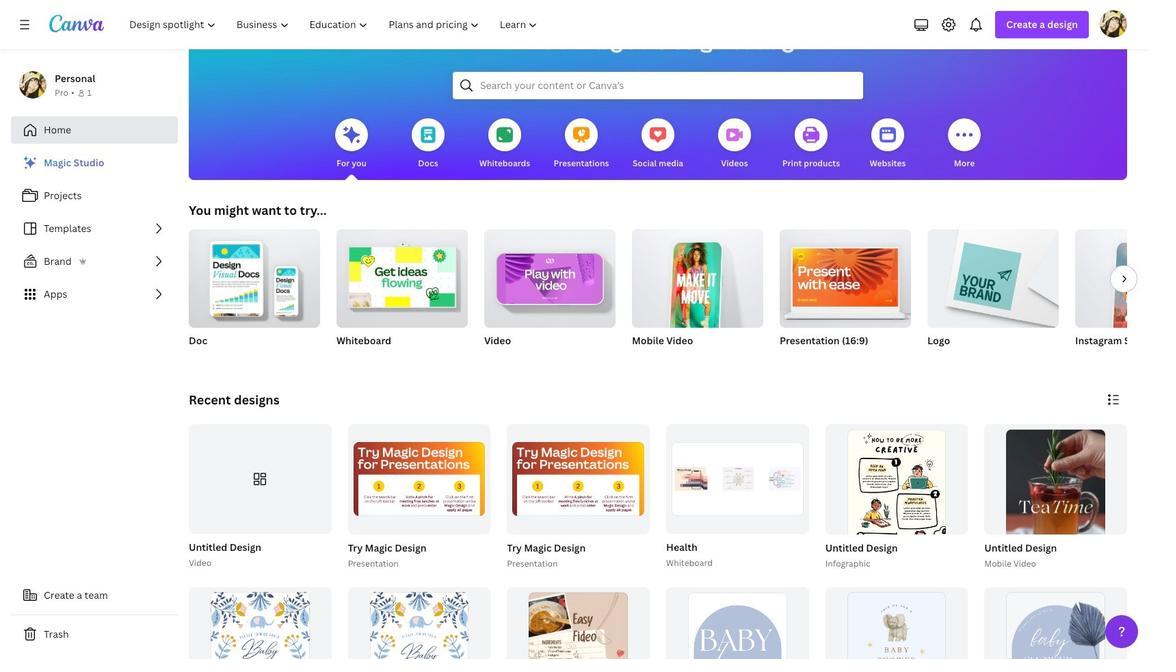 Task type: vqa. For each thing, say whether or not it's contained in the screenshot.
Blue Green Illustrated Easter Egg Hunt Poster image
no



Task type: locate. For each thing, give the bounding box(es) containing it.
Search search field
[[480, 73, 836, 99]]

list
[[11, 149, 178, 308]]

group
[[189, 224, 320, 365], [189, 224, 320, 328], [337, 224, 468, 365], [337, 224, 468, 328], [485, 224, 616, 365], [485, 224, 616, 328], [632, 224, 764, 365], [632, 224, 764, 336], [780, 224, 912, 365], [780, 224, 912, 328], [928, 224, 1059, 365], [928, 224, 1059, 328], [1076, 229, 1150, 365], [1076, 229, 1150, 328], [186, 424, 332, 570], [189, 424, 332, 534], [345, 424, 491, 570], [348, 424, 491, 534], [505, 424, 650, 570], [507, 424, 650, 534], [664, 424, 809, 570], [667, 424, 809, 534], [823, 424, 969, 659], [982, 424, 1128, 606], [189, 587, 332, 659], [348, 587, 491, 659], [507, 587, 650, 659], [667, 587, 809, 659]]

stephanie aranda image
[[1101, 10, 1128, 38]]

None search field
[[453, 72, 864, 99]]



Task type: describe. For each thing, give the bounding box(es) containing it.
top level navigation element
[[120, 11, 550, 38]]



